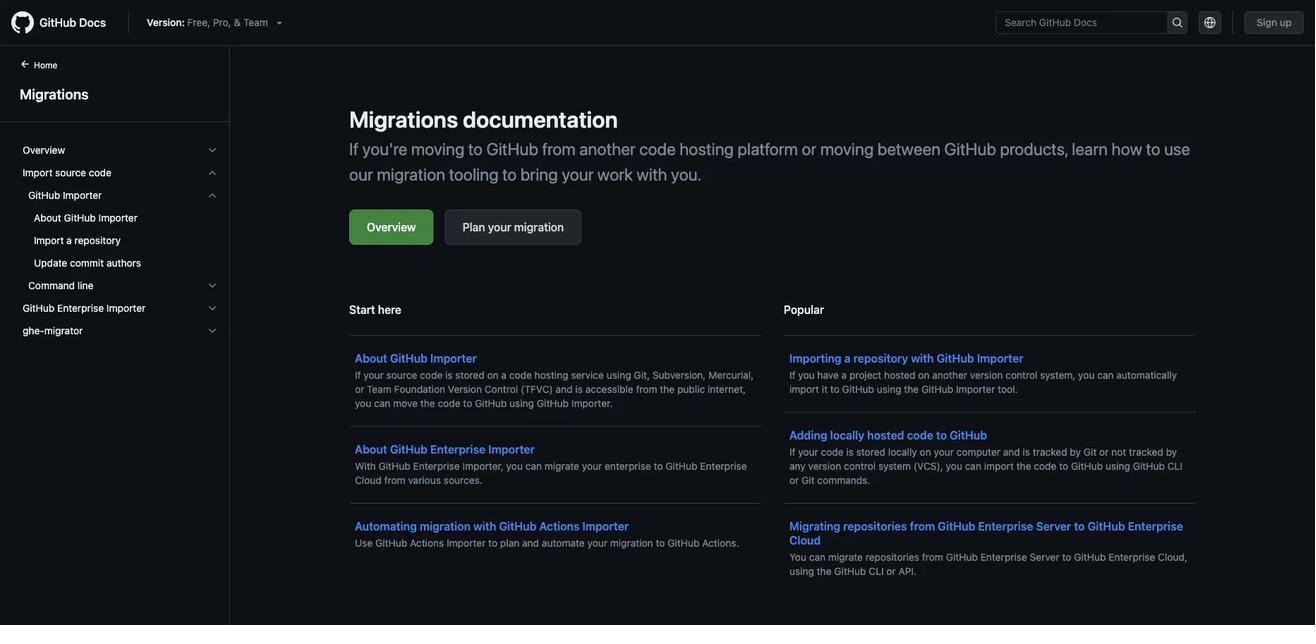 Task type: describe. For each thing, give the bounding box(es) containing it.
1 vertical spatial repositories
[[866, 551, 919, 563]]

import a repository
[[34, 235, 121, 246]]

search image
[[1172, 17, 1183, 28]]

overview inside overview link
[[367, 220, 416, 234]]

your inside the about github enterprise importer with github enterprise importer, you can migrate your enterprise to github enterprise cloud from various sources.
[[582, 460, 602, 472]]

you down importing
[[798, 369, 815, 381]]

with inside migrations documentation if you're moving to github from another code hosting platform or moving between github products, learn how to use our migration tooling to bring your work with you.
[[637, 164, 667, 184]]

importer,
[[462, 460, 504, 472]]

on for importing a repository with github importer
[[918, 369, 930, 381]]

home
[[34, 60, 57, 70]]

source inside about github importer if your source code is stored on a code hosting service using git, subversion, mercurial, or team foundation version control (tfvc) and is accessible from the public internet, you can move the code to github using github importer.
[[386, 369, 417, 381]]

can inside importing a repository with github importer if you have a project hosted on another version control system, you can automatically import it to github using the github importer tool.
[[1097, 369, 1114, 381]]

to inside the about github enterprise importer with github enterprise importer, you can migrate your enterprise to github enterprise cloud from various sources.
[[654, 460, 663, 472]]

automatically
[[1116, 369, 1177, 381]]

free,
[[187, 17, 210, 28]]

1 vertical spatial server
[[1030, 551, 1060, 563]]

cloud,
[[1158, 551, 1187, 563]]

and inside adding locally hosted code to github if your code is stored locally on your computer and is tracked by git or not tracked by any version control system (vcs), you can import the code to github using github cli or git commands.
[[1003, 446, 1020, 458]]

control
[[485, 383, 518, 395]]

importing a repository with github importer if you have a project hosted on another version control system, you can automatically import it to github using the github importer tool.
[[789, 352, 1177, 395]]

is up version
[[445, 369, 453, 381]]

sc 9kayk9 0 image for import source code
[[207, 167, 218, 178]]

version:
[[147, 17, 185, 28]]

can inside about github importer if your source code is stored on a code hosting service using git, subversion, mercurial, or team foundation version control (tfvc) and is accessible from the public internet, you can move the code to github using github importer.
[[374, 398, 390, 409]]

sc 9kayk9 0 image for ghe-migrator
[[207, 325, 218, 337]]

use
[[355, 537, 373, 549]]

not
[[1111, 446, 1126, 458]]

internet,
[[708, 383, 746, 395]]

a inside github importer element
[[66, 235, 72, 246]]

here
[[378, 303, 401, 316]]

migrations for migrations documentation if you're moving to github from another code hosting platform or moving between github products, learn how to use our migration tooling to bring your work with you.
[[349, 106, 458, 133]]

github importer button
[[17, 184, 224, 207]]

importer inside about github importer if your source code is stored on a code hosting service using git, subversion, mercurial, or team foundation version control (tfvc) and is accessible from the public internet, you can move the code to github using github importer.
[[430, 352, 477, 365]]

platform
[[738, 139, 798, 159]]

1 by from the left
[[1070, 446, 1081, 458]]

1 tracked from the left
[[1033, 446, 1067, 458]]

about github importer
[[34, 212, 138, 224]]

start here
[[349, 303, 401, 316]]

ghe-
[[23, 325, 44, 337]]

another inside importing a repository with github importer if you have a project hosted on another version control system, you can automatically import it to github using the github importer tool.
[[932, 369, 967, 381]]

1 moving from the left
[[411, 139, 465, 159]]

import for import source code
[[23, 167, 52, 178]]

cloud inside the migrating repositories from github enterprise server to github enterprise cloud you can migrate repositories from github enterprise server to github enterprise cloud, using the github cli or api.
[[789, 534, 821, 547]]

the inside the migrating repositories from github enterprise server to github enterprise cloud you can migrate repositories from github enterprise server to github enterprise cloud, using the github cli or api.
[[817, 565, 832, 577]]

automating migration with github actions importer use github actions importer to plan and automate your migration to github actions.
[[355, 520, 739, 549]]

can inside the migrating repositories from github enterprise server to github enterprise cloud you can migrate repositories from github enterprise server to github enterprise cloud, using the github cli or api.
[[809, 551, 826, 563]]

to inside about github importer if your source code is stored on a code hosting service using git, subversion, mercurial, or team foundation version control (tfvc) and is accessible from the public internet, you can move the code to github using github importer.
[[463, 398, 472, 409]]

project
[[849, 369, 881, 381]]

command line button
[[17, 274, 224, 297]]

import a repository link
[[17, 229, 224, 252]]

ghe-migrator
[[23, 325, 83, 337]]

hosting inside migrations documentation if you're moving to github from another code hosting platform or moving between github products, learn how to use our migration tooling to bring your work with you.
[[680, 139, 734, 159]]

you're
[[362, 139, 407, 159]]

a up project
[[844, 352, 851, 365]]

migrator
[[44, 325, 83, 337]]

foundation
[[394, 383, 445, 395]]

import source code button
[[17, 162, 224, 184]]

enterprise inside github enterprise importer dropdown button
[[57, 302, 104, 314]]

is right computer on the right
[[1023, 446, 1030, 458]]

stored inside adding locally hosted code to github if your code is stored locally on your computer and is tracked by git or not tracked by any version control system (vcs), you can import the code to github using github cli or git commands.
[[856, 446, 886, 458]]

importer up automate
[[582, 520, 629, 533]]

the inside importing a repository with github importer if you have a project hosted on another version control system, you can automatically import it to github using the github importer tool.
[[904, 383, 919, 395]]

how
[[1112, 139, 1142, 159]]

about for about github importer
[[355, 352, 387, 365]]

migrate inside the migrating repositories from github enterprise server to github enterprise cloud you can migrate repositories from github enterprise server to github enterprise cloud, using the github cli or api.
[[828, 551, 863, 563]]

Search GitHub Docs search field
[[996, 12, 1167, 33]]

repository for import
[[74, 235, 121, 246]]

update
[[34, 257, 67, 269]]

github enterprise importer
[[23, 302, 146, 314]]

1 vertical spatial git
[[802, 474, 815, 486]]

adding
[[789, 429, 827, 442]]

code inside migrations documentation if you're moving to github from another code hosting platform or moving between github products, learn how to use our migration tooling to bring your work with you.
[[639, 139, 676, 159]]

importer left plan at the bottom of the page
[[447, 537, 486, 549]]

tool.
[[998, 383, 1018, 395]]

you inside the about github enterprise importer with github enterprise importer, you can migrate your enterprise to github enterprise cloud from various sources.
[[506, 460, 523, 472]]

our
[[349, 164, 373, 184]]

is up commands. at the bottom right of the page
[[846, 446, 854, 458]]

from inside about github importer if your source code is stored on a code hosting service using git, subversion, mercurial, or team foundation version control (tfvc) and is accessible from the public internet, you can move the code to github using github importer.
[[636, 383, 657, 395]]

cli inside adding locally hosted code to github if your code is stored locally on your computer and is tracked by git or not tracked by any version control system (vcs), you can import the code to github using github cli or git commands.
[[1167, 460, 1183, 472]]

another inside migrations documentation if you're moving to github from another code hosting platform or moving between github products, learn how to use our migration tooling to bring your work with you.
[[579, 139, 636, 159]]

up
[[1280, 17, 1292, 28]]

use
[[1164, 139, 1190, 159]]

plan your migration link
[[445, 210, 582, 245]]

migrations link
[[17, 83, 212, 104]]

update commit authors
[[34, 257, 141, 269]]

github docs
[[40, 16, 106, 29]]

triangle down image
[[274, 17, 285, 28]]

importing
[[789, 352, 842, 365]]

commands.
[[817, 474, 870, 486]]

version
[[448, 383, 482, 395]]

can inside adding locally hosted code to github if your code is stored locally on your computer and is tracked by git or not tracked by any version control system (vcs), you can import the code to github using github cli or git commands.
[[965, 460, 981, 472]]

can inside the about github enterprise importer with github enterprise importer, you can migrate your enterprise to github enterprise cloud from various sources.
[[525, 460, 542, 472]]

on for adding locally hosted code to github
[[920, 446, 931, 458]]

0 horizontal spatial actions
[[410, 537, 444, 549]]

overview button
[[17, 139, 224, 162]]

start
[[349, 303, 375, 316]]

import source code element for overview
[[11, 162, 229, 297]]

or left "not"
[[1099, 446, 1109, 458]]

automate
[[542, 537, 585, 549]]

or inside about github importer if your source code is stored on a code hosting service using git, subversion, mercurial, or team foundation version control (tfvc) and is accessible from the public internet, you can move the code to github using github importer.
[[355, 383, 364, 395]]

stored inside about github importer if your source code is stored on a code hosting service using git, subversion, mercurial, or team foundation version control (tfvc) and is accessible from the public internet, you can move the code to github using github importer.
[[455, 369, 484, 381]]

0 vertical spatial repositories
[[843, 520, 907, 533]]

on inside about github importer if your source code is stored on a code hosting service using git, subversion, mercurial, or team foundation version control (tfvc) and is accessible from the public internet, you can move the code to github using github importer.
[[487, 369, 499, 381]]

products,
[[1000, 139, 1068, 159]]

adding locally hosted code to github if your code is stored locally on your computer and is tracked by git or not tracked by any version control system (vcs), you can import the code to github using github cli or git commands.
[[789, 429, 1183, 486]]

importer up about github importer
[[63, 189, 102, 201]]

if inside migrations documentation if you're moving to github from another code hosting platform or moving between github products, learn how to use our migration tooling to bring your work with you.
[[349, 139, 359, 159]]

plan
[[462, 220, 485, 234]]

and inside the automating migration with github actions importer use github actions importer to plan and automate your migration to github actions.
[[522, 537, 539, 549]]

sign up link
[[1245, 11, 1304, 34]]

command
[[28, 280, 75, 291]]

using up accessible
[[607, 369, 631, 381]]

migrating
[[789, 520, 841, 533]]

sign up
[[1257, 17, 1292, 28]]

import source code
[[23, 167, 111, 178]]

control inside adding locally hosted code to github if your code is stored locally on your computer and is tracked by git or not tracked by any version control system (vcs), you can import the code to github using github cli or git commands.
[[844, 460, 876, 472]]

hosting inside about github importer if your source code is stored on a code hosting service using git, subversion, mercurial, or team foundation version control (tfvc) and is accessible from the public internet, you can move the code to github using github importer.
[[535, 369, 568, 381]]

importer down command line dropdown button
[[106, 302, 146, 314]]

api.
[[899, 565, 917, 577]]

from inside migrations documentation if you're moving to github from another code hosting platform or moving between github products, learn how to use our migration tooling to bring your work with you.
[[542, 139, 576, 159]]

source inside import source code dropdown button
[[55, 167, 86, 178]]

commit
[[70, 257, 104, 269]]

is down service
[[575, 383, 583, 395]]

import for import a repository
[[34, 235, 64, 246]]

your inside about github importer if your source code is stored on a code hosting service using git, subversion, mercurial, or team foundation version control (tfvc) and is accessible from the public internet, you can move the code to github using github importer.
[[364, 369, 384, 381]]

from inside the about github enterprise importer with github enterprise importer, you can migrate your enterprise to github enterprise cloud from various sources.
[[384, 474, 405, 486]]

have
[[817, 369, 839, 381]]

github importer element containing github importer
[[11, 184, 229, 274]]

about for about github enterprise importer
[[355, 443, 387, 456]]

pro,
[[213, 17, 231, 28]]

sources.
[[444, 474, 482, 486]]

any
[[789, 460, 806, 472]]

popular
[[784, 303, 824, 316]]

subversion,
[[652, 369, 706, 381]]

service
[[571, 369, 604, 381]]

git,
[[634, 369, 650, 381]]

authors
[[107, 257, 141, 269]]

your down adding
[[798, 446, 818, 458]]

&
[[234, 17, 241, 28]]

you inside adding locally hosted code to github if your code is stored locally on your computer and is tracked by git or not tracked by any version control system (vcs), you can import the code to github using github cli or git commands.
[[946, 460, 962, 472]]

automating
[[355, 520, 417, 533]]

about github importer link
[[17, 207, 224, 229]]

update commit authors link
[[17, 252, 224, 274]]

various
[[408, 474, 441, 486]]



Task type: locate. For each thing, give the bounding box(es) containing it.
locally
[[830, 429, 864, 442], [888, 446, 917, 458]]

on
[[487, 369, 499, 381], [918, 369, 930, 381], [920, 446, 931, 458]]

1 vertical spatial overview
[[367, 220, 416, 234]]

import
[[789, 383, 819, 395], [984, 460, 1014, 472]]

1 vertical spatial another
[[932, 369, 967, 381]]

tracked right "not"
[[1129, 446, 1163, 458]]

version inside importing a repository with github importer if you have a project hosted on another version control system, you can automatically import it to github using the github importer tool.
[[970, 369, 1003, 381]]

by left "not"
[[1070, 446, 1081, 458]]

0 vertical spatial sc 9kayk9 0 image
[[207, 190, 218, 201]]

overview up import source code at top
[[23, 144, 65, 156]]

github importer element containing about github importer
[[11, 207, 229, 274]]

1 horizontal spatial tracked
[[1129, 446, 1163, 458]]

documentation
[[463, 106, 618, 133]]

2 horizontal spatial with
[[911, 352, 934, 365]]

you right 'importer,'
[[506, 460, 523, 472]]

import inside adding locally hosted code to github if your code is stored locally on your computer and is tracked by git or not tracked by any version control system (vcs), you can import the code to github using github cli or git commands.
[[984, 460, 1014, 472]]

you left 'move' at the left bottom
[[355, 398, 371, 409]]

source
[[55, 167, 86, 178], [386, 369, 417, 381]]

(tfvc)
[[521, 383, 553, 395]]

2 vertical spatial sc 9kayk9 0 image
[[207, 325, 218, 337]]

0 horizontal spatial locally
[[830, 429, 864, 442]]

1 horizontal spatial another
[[932, 369, 967, 381]]

sc 9kayk9 0 image inside command line dropdown button
[[207, 280, 218, 291]]

3 sc 9kayk9 0 image from the top
[[207, 303, 218, 314]]

tooling
[[449, 164, 499, 184]]

team left foundation
[[367, 383, 391, 395]]

cli inside the migrating repositories from github enterprise server to github enterprise cloud you can migrate repositories from github enterprise server to github enterprise cloud, using the github cli or api.
[[869, 565, 884, 577]]

1 vertical spatial cloud
[[789, 534, 821, 547]]

if up "any"
[[789, 446, 795, 458]]

you
[[789, 551, 806, 563]]

1 vertical spatial team
[[367, 383, 391, 395]]

between
[[878, 139, 941, 159]]

migrating repositories from github enterprise server to github enterprise cloud you can migrate repositories from github enterprise server to github enterprise cloud, using the github cli or api.
[[789, 520, 1187, 577]]

learn
[[1072, 139, 1108, 159]]

import down computer on the right
[[984, 460, 1014, 472]]

import left the 'it'
[[789, 383, 819, 395]]

or down "any"
[[789, 474, 799, 486]]

hosted
[[884, 369, 915, 381], [867, 429, 904, 442]]

0 horizontal spatial control
[[844, 460, 876, 472]]

importer left tool.
[[956, 383, 995, 395]]

tracked
[[1033, 446, 1067, 458], [1129, 446, 1163, 458]]

version inside adding locally hosted code to github if your code is stored locally on your computer and is tracked by git or not tracked by any version control system (vcs), you can import the code to github using github cli or git commands.
[[808, 460, 841, 472]]

if inside importing a repository with github importer if you have a project hosted on another version control system, you can automatically import it to github using the github importer tool.
[[789, 369, 795, 381]]

about inside github importer element
[[34, 212, 61, 224]]

source up github importer at the left
[[55, 167, 86, 178]]

work
[[597, 164, 633, 184]]

about
[[34, 212, 61, 224], [355, 352, 387, 365], [355, 443, 387, 456]]

using inside adding locally hosted code to github if your code is stored locally on your computer and is tracked by git or not tracked by any version control system (vcs), you can import the code to github using github cli or git commands.
[[1106, 460, 1130, 472]]

hosted up system
[[867, 429, 904, 442]]

locally up system
[[888, 446, 917, 458]]

0 vertical spatial server
[[1036, 520, 1071, 533]]

0 vertical spatial sc 9kayk9 0 image
[[207, 145, 218, 156]]

and right plan at the bottom of the page
[[522, 537, 539, 549]]

importer inside the about github enterprise importer with github enterprise importer, you can migrate your enterprise to github enterprise cloud from various sources.
[[488, 443, 535, 456]]

1 horizontal spatial migrations
[[349, 106, 458, 133]]

2 horizontal spatial and
[[1003, 446, 1020, 458]]

locally right adding
[[830, 429, 864, 442]]

2 tracked from the left
[[1129, 446, 1163, 458]]

can right 'importer,'
[[525, 460, 542, 472]]

1 github importer element from the top
[[11, 184, 229, 274]]

using down the 'you'
[[789, 565, 814, 577]]

line
[[78, 280, 93, 291]]

if
[[349, 139, 359, 159], [355, 369, 361, 381], [789, 369, 795, 381], [789, 446, 795, 458]]

home link
[[14, 59, 80, 73]]

import source code element
[[11, 162, 229, 297], [11, 184, 229, 297]]

repositories
[[843, 520, 907, 533], [866, 551, 919, 563]]

0 vertical spatial import
[[789, 383, 819, 395]]

control up tool.
[[1006, 369, 1038, 381]]

team right &
[[243, 17, 268, 28]]

1 horizontal spatial cloud
[[789, 534, 821, 547]]

on inside adding locally hosted code to github if your code is stored locally on your computer and is tracked by git or not tracked by any version control system (vcs), you can import the code to github using github cli or git commands.
[[920, 446, 931, 458]]

2 import source code element from the top
[[11, 184, 229, 297]]

using inside importing a repository with github importer if you have a project hosted on another version control system, you can automatically import it to github using the github importer tool.
[[877, 383, 901, 395]]

migration down "bring"
[[514, 220, 564, 234]]

stored
[[455, 369, 484, 381], [856, 446, 886, 458]]

import
[[23, 167, 52, 178], [34, 235, 64, 246]]

github inside 'link'
[[40, 16, 76, 29]]

1 sc 9kayk9 0 image from the top
[[207, 190, 218, 201]]

1 horizontal spatial cli
[[1167, 460, 1183, 472]]

if down importing
[[789, 369, 795, 381]]

by right "not"
[[1166, 446, 1177, 458]]

or inside the migrating repositories from github enterprise server to github enterprise cloud you can migrate repositories from github enterprise server to github enterprise cloud, using the github cli or api.
[[886, 565, 896, 577]]

or left the api.
[[886, 565, 896, 577]]

repository up project
[[853, 352, 908, 365]]

1 horizontal spatial hosting
[[680, 139, 734, 159]]

overview link
[[349, 210, 434, 245]]

migrate left enterprise
[[545, 460, 579, 472]]

if up the our
[[349, 139, 359, 159]]

moving up the tooling
[[411, 139, 465, 159]]

1 horizontal spatial source
[[386, 369, 417, 381]]

source up foundation
[[386, 369, 417, 381]]

enterprise
[[605, 460, 651, 472]]

you.
[[671, 164, 701, 184]]

plan your migration
[[462, 220, 564, 234]]

0 horizontal spatial by
[[1070, 446, 1081, 458]]

with inside the automating migration with github actions importer use github actions importer to plan and automate your migration to github actions.
[[473, 520, 496, 533]]

and inside about github importer if your source code is stored on a code hosting service using git, subversion, mercurial, or team foundation version control (tfvc) and is accessible from the public internet, you can move the code to github using github importer.
[[556, 383, 573, 395]]

if inside adding locally hosted code to github if your code is stored locally on your computer and is tracked by git or not tracked by any version control system (vcs), you can import the code to github using github cli or git commands.
[[789, 446, 795, 458]]

git down "any"
[[802, 474, 815, 486]]

with inside importing a repository with github importer if you have a project hosted on another version control system, you can automatically import it to github using the github importer tool.
[[911, 352, 934, 365]]

on right project
[[918, 369, 930, 381]]

docs
[[79, 16, 106, 29]]

0 horizontal spatial stored
[[455, 369, 484, 381]]

migration down you're
[[377, 164, 445, 184]]

1 horizontal spatial import
[[984, 460, 1014, 472]]

mercurial,
[[709, 369, 754, 381]]

2 sc 9kayk9 0 image from the top
[[207, 167, 218, 178]]

is
[[445, 369, 453, 381], [575, 383, 583, 395], [846, 446, 854, 458], [1023, 446, 1030, 458]]

migration right automate
[[610, 537, 653, 549]]

0 horizontal spatial cloud
[[355, 474, 382, 486]]

bring
[[520, 164, 558, 184]]

version up commands. at the bottom right of the page
[[808, 460, 841, 472]]

sc 9kayk9 0 image inside overview dropdown button
[[207, 145, 218, 156]]

repository inside importing a repository with github importer if you have a project hosted on another version control system, you can automatically import it to github using the github importer tool.
[[853, 352, 908, 365]]

cloud
[[355, 474, 382, 486], [789, 534, 821, 547]]

a up control
[[501, 369, 507, 381]]

your right plan
[[488, 220, 511, 234]]

cloud inside the about github enterprise importer with github enterprise importer, you can migrate your enterprise to github enterprise cloud from various sources.
[[355, 474, 382, 486]]

control up commands. at the bottom right of the page
[[844, 460, 876, 472]]

importer down github importer dropdown button
[[99, 212, 138, 224]]

sc 9kayk9 0 image for github enterprise importer
[[207, 303, 218, 314]]

1 vertical spatial stored
[[856, 446, 886, 458]]

stored up version
[[455, 369, 484, 381]]

version
[[970, 369, 1003, 381], [808, 460, 841, 472]]

a inside about github importer if your source code is stored on a code hosting service using git, subversion, mercurial, or team foundation version control (tfvc) and is accessible from the public internet, you can move the code to github using github importer.
[[501, 369, 507, 381]]

0 vertical spatial cloud
[[355, 474, 382, 486]]

repository inside "import a repository" link
[[74, 235, 121, 246]]

sc 9kayk9 0 image for overview
[[207, 145, 218, 156]]

team inside about github importer if your source code is stored on a code hosting service using git, subversion, mercurial, or team foundation version control (tfvc) and is accessible from the public internet, you can move the code to github using github importer.
[[367, 383, 391, 395]]

repository up "update commit authors" at the left of the page
[[74, 235, 121, 246]]

on up (vcs),
[[920, 446, 931, 458]]

your left enterprise
[[582, 460, 602, 472]]

github importer
[[28, 189, 102, 201]]

1 sc 9kayk9 0 image from the top
[[207, 145, 218, 156]]

or inside migrations documentation if you're moving to github from another code hosting platform or moving between github products, learn how to use our migration tooling to bring your work with you.
[[802, 139, 817, 159]]

cloud down with
[[355, 474, 382, 486]]

you right 'system,'
[[1078, 369, 1095, 381]]

plan
[[500, 537, 519, 549]]

and right computer on the right
[[1003, 446, 1020, 458]]

github
[[40, 16, 76, 29], [486, 139, 538, 159], [944, 139, 996, 159], [28, 189, 60, 201], [64, 212, 96, 224], [23, 302, 55, 314], [390, 352, 428, 365], [937, 352, 974, 365], [842, 383, 874, 395], [921, 383, 953, 395], [475, 398, 507, 409], [537, 398, 569, 409], [950, 429, 987, 442], [390, 443, 428, 456], [379, 460, 410, 472], [666, 460, 698, 472], [1071, 460, 1103, 472], [1133, 460, 1165, 472], [499, 520, 537, 533], [938, 520, 975, 533], [1088, 520, 1125, 533], [375, 537, 407, 549], [668, 537, 700, 549], [946, 551, 978, 563], [1074, 551, 1106, 563], [834, 565, 866, 577]]

importer up version
[[430, 352, 477, 365]]

about inside about github importer if your source code is stored on a code hosting service using git, subversion, mercurial, or team foundation version control (tfvc) and is accessible from the public internet, you can move the code to github using github importer.
[[355, 352, 387, 365]]

import inside dropdown button
[[23, 167, 52, 178]]

about github importer if your source code is stored on a code hosting service using git, subversion, mercurial, or team foundation version control (tfvc) and is accessible from the public internet, you can move the code to github using github importer.
[[355, 352, 754, 409]]

1 vertical spatial migrate
[[828, 551, 863, 563]]

0 vertical spatial import
[[23, 167, 52, 178]]

stored up system
[[856, 446, 886, 458]]

1 horizontal spatial and
[[556, 383, 573, 395]]

0 vertical spatial with
[[637, 164, 667, 184]]

2 vertical spatial sc 9kayk9 0 image
[[207, 303, 218, 314]]

the inside adding locally hosted code to github if your code is stored locally on your computer and is tracked by git or not tracked by any version control system (vcs), you can import the code to github using github cli or git commands.
[[1016, 460, 1031, 472]]

system,
[[1040, 369, 1076, 381]]

import source code element for import source code
[[11, 184, 229, 297]]

github docs link
[[11, 11, 117, 34]]

migration inside migrations documentation if you're moving to github from another code hosting platform or moving between github products, learn how to use our migration tooling to bring your work with you.
[[377, 164, 445, 184]]

1 horizontal spatial version
[[970, 369, 1003, 381]]

computer
[[957, 446, 1000, 458]]

0 vertical spatial locally
[[830, 429, 864, 442]]

using down project
[[877, 383, 901, 395]]

0 horizontal spatial cli
[[869, 565, 884, 577]]

0 vertical spatial cli
[[1167, 460, 1183, 472]]

using down "not"
[[1106, 460, 1130, 472]]

importer.
[[571, 398, 613, 409]]

migration down sources.
[[420, 520, 471, 533]]

sign
[[1257, 17, 1277, 28]]

and
[[556, 383, 573, 395], [1003, 446, 1020, 458], [522, 537, 539, 549]]

you right (vcs),
[[946, 460, 962, 472]]

actions down the 'automating'
[[410, 537, 444, 549]]

import source code element containing import source code
[[11, 162, 229, 297]]

about inside the about github enterprise importer with github enterprise importer, you can migrate your enterprise to github enterprise cloud from various sources.
[[355, 443, 387, 456]]

or right platform
[[802, 139, 817, 159]]

1 horizontal spatial moving
[[820, 139, 874, 159]]

to
[[468, 139, 483, 159], [1146, 139, 1160, 159], [502, 164, 517, 184], [830, 383, 840, 395], [463, 398, 472, 409], [936, 429, 947, 442], [654, 460, 663, 472], [1059, 460, 1068, 472], [1074, 520, 1085, 533], [488, 537, 497, 549], [656, 537, 665, 549], [1062, 551, 1071, 563]]

1 vertical spatial with
[[911, 352, 934, 365]]

overview
[[23, 144, 65, 156], [367, 220, 416, 234]]

0 horizontal spatial version
[[808, 460, 841, 472]]

0 vertical spatial git
[[1084, 446, 1097, 458]]

0 vertical spatial control
[[1006, 369, 1038, 381]]

1 vertical spatial control
[[844, 460, 876, 472]]

move
[[393, 398, 418, 409]]

1 vertical spatial source
[[386, 369, 417, 381]]

1 vertical spatial sc 9kayk9 0 image
[[207, 167, 218, 178]]

sc 9kayk9 0 image inside import source code dropdown button
[[207, 167, 218, 178]]

sc 9kayk9 0 image for command line
[[207, 280, 218, 291]]

your inside the automating migration with github actions importer use github actions importer to plan and automate your migration to github actions.
[[587, 537, 607, 549]]

1 horizontal spatial locally
[[888, 446, 917, 458]]

server
[[1036, 520, 1071, 533], [1030, 551, 1060, 563]]

migrate
[[545, 460, 579, 472], [828, 551, 863, 563]]

you inside about github importer if your source code is stored on a code hosting service using git, subversion, mercurial, or team foundation version control (tfvc) and is accessible from the public internet, you can move the code to github using github importer.
[[355, 398, 371, 409]]

1 vertical spatial sc 9kayk9 0 image
[[207, 280, 218, 291]]

actions up automate
[[539, 520, 580, 533]]

repository for importing
[[853, 352, 908, 365]]

import up github importer at the left
[[23, 167, 52, 178]]

0 horizontal spatial hosting
[[535, 369, 568, 381]]

1 horizontal spatial repository
[[853, 352, 908, 365]]

import up update
[[34, 235, 64, 246]]

1 vertical spatial repository
[[853, 352, 908, 365]]

importer
[[63, 189, 102, 201], [99, 212, 138, 224], [106, 302, 146, 314], [430, 352, 477, 365], [977, 352, 1023, 365], [956, 383, 995, 395], [488, 443, 535, 456], [582, 520, 629, 533], [447, 537, 486, 549]]

0 horizontal spatial another
[[579, 139, 636, 159]]

migrations up you're
[[349, 106, 458, 133]]

0 vertical spatial hosting
[[680, 139, 734, 159]]

2 by from the left
[[1166, 446, 1177, 458]]

command line
[[28, 280, 93, 291]]

github enterprise importer button
[[17, 297, 224, 320]]

using down '(tfvc)'
[[510, 398, 534, 409]]

0 vertical spatial stored
[[455, 369, 484, 381]]

with
[[355, 460, 376, 472]]

hosting up you.
[[680, 139, 734, 159]]

by
[[1070, 446, 1081, 458], [1166, 446, 1177, 458]]

moving left between
[[820, 139, 874, 159]]

your left work
[[562, 164, 594, 184]]

1 vertical spatial import
[[984, 460, 1014, 472]]

sc 9kayk9 0 image
[[207, 145, 218, 156], [207, 167, 218, 178], [207, 325, 218, 337]]

1 vertical spatial migrations
[[349, 106, 458, 133]]

2 moving from the left
[[820, 139, 874, 159]]

importer up tool.
[[977, 352, 1023, 365]]

1 vertical spatial and
[[1003, 446, 1020, 458]]

code inside dropdown button
[[89, 167, 111, 178]]

code
[[639, 139, 676, 159], [89, 167, 111, 178], [420, 369, 443, 381], [509, 369, 532, 381], [438, 398, 460, 409], [907, 429, 933, 442], [821, 446, 844, 458], [1034, 460, 1057, 472]]

1 vertical spatial import
[[34, 235, 64, 246]]

0 horizontal spatial and
[[522, 537, 539, 549]]

public
[[677, 383, 705, 395]]

about down start here
[[355, 352, 387, 365]]

0 vertical spatial hosted
[[884, 369, 915, 381]]

0 vertical spatial about
[[34, 212, 61, 224]]

github importer element
[[11, 184, 229, 274], [11, 207, 229, 274]]

ghe-migrator button
[[17, 320, 224, 342]]

overview down the our
[[367, 220, 416, 234]]

2 vertical spatial with
[[473, 520, 496, 533]]

select language: current language is english image
[[1204, 17, 1216, 28]]

hosting up '(tfvc)'
[[535, 369, 568, 381]]

1 vertical spatial hosting
[[535, 369, 568, 381]]

can left "automatically"
[[1097, 369, 1114, 381]]

0 horizontal spatial migrations
[[20, 85, 89, 102]]

0 vertical spatial overview
[[23, 144, 65, 156]]

1 horizontal spatial control
[[1006, 369, 1038, 381]]

1 vertical spatial cli
[[869, 565, 884, 577]]

to inside importing a repository with github importer if you have a project hosted on another version control system, you can automatically import it to github using the github importer tool.
[[830, 383, 840, 395]]

migration
[[377, 164, 445, 184], [514, 220, 564, 234], [420, 520, 471, 533], [610, 537, 653, 549]]

if down 'start'
[[355, 369, 361, 381]]

can right the 'you'
[[809, 551, 826, 563]]

3 sc 9kayk9 0 image from the top
[[207, 325, 218, 337]]

0 horizontal spatial moving
[[411, 139, 465, 159]]

0 horizontal spatial git
[[802, 474, 815, 486]]

version up tool.
[[970, 369, 1003, 381]]

tracked left "not"
[[1033, 446, 1067, 458]]

migrations element
[[0, 57, 230, 624]]

2 vertical spatial about
[[355, 443, 387, 456]]

0 vertical spatial and
[[556, 383, 573, 395]]

sc 9kayk9 0 image
[[207, 190, 218, 201], [207, 280, 218, 291], [207, 303, 218, 314]]

1 import source code element from the top
[[11, 162, 229, 297]]

1 horizontal spatial team
[[367, 383, 391, 395]]

1 vertical spatial actions
[[410, 537, 444, 549]]

migrate down migrating
[[828, 551, 863, 563]]

git left "not"
[[1084, 446, 1097, 458]]

2 vertical spatial and
[[522, 537, 539, 549]]

None search field
[[996, 11, 1188, 34]]

0 horizontal spatial team
[[243, 17, 268, 28]]

migrations for migrations
[[20, 85, 89, 102]]

1 vertical spatial hosted
[[867, 429, 904, 442]]

a down about github importer
[[66, 235, 72, 246]]

system
[[878, 460, 911, 472]]

1 horizontal spatial overview
[[367, 220, 416, 234]]

team
[[243, 17, 268, 28], [367, 383, 391, 395]]

import source code element containing github importer
[[11, 184, 229, 297]]

cloud down migrating
[[789, 534, 821, 547]]

2 sc 9kayk9 0 image from the top
[[207, 280, 218, 291]]

migrations down home link
[[20, 85, 89, 102]]

0 vertical spatial version
[[970, 369, 1003, 381]]

hosted inside adding locally hosted code to github if your code is stored locally on your computer and is tracked by git or not tracked by any version control system (vcs), you can import the code to github using github cli or git commands.
[[867, 429, 904, 442]]

from
[[542, 139, 576, 159], [636, 383, 657, 395], [384, 474, 405, 486], [910, 520, 935, 533], [922, 551, 943, 563]]

0 horizontal spatial overview
[[23, 144, 65, 156]]

0 horizontal spatial with
[[473, 520, 496, 533]]

0 horizontal spatial import
[[789, 383, 819, 395]]

0 horizontal spatial source
[[55, 167, 86, 178]]

0 horizontal spatial repository
[[74, 235, 121, 246]]

1 horizontal spatial actions
[[539, 520, 580, 533]]

about down github importer at the left
[[34, 212, 61, 224]]

0 vertical spatial another
[[579, 139, 636, 159]]

sc 9kayk9 0 image for github importer
[[207, 190, 218, 201]]

about up with
[[355, 443, 387, 456]]

0 vertical spatial repository
[[74, 235, 121, 246]]

1 horizontal spatial migrate
[[828, 551, 863, 563]]

can left 'move' at the left bottom
[[374, 398, 390, 409]]

using inside the migrating repositories from github enterprise server to github enterprise cloud you can migrate repositories from github enterprise server to github enterprise cloud, using the github cli or api.
[[789, 565, 814, 577]]

sc 9kayk9 0 image inside github enterprise importer dropdown button
[[207, 303, 218, 314]]

1 horizontal spatial by
[[1166, 446, 1177, 458]]

0 horizontal spatial tracked
[[1033, 446, 1067, 458]]

and down service
[[556, 383, 573, 395]]

0 horizontal spatial migrate
[[545, 460, 579, 472]]

about github enterprise importer with github enterprise importer, you can migrate your enterprise to github enterprise cloud from various sources.
[[355, 443, 747, 486]]

overview inside overview dropdown button
[[23, 144, 65, 156]]

migrations documentation if you're moving to github from another code hosting platform or moving between github products, learn how to use our migration tooling to bring your work with you.
[[349, 106, 1190, 184]]

a right have
[[841, 369, 847, 381]]

the
[[660, 383, 675, 395], [904, 383, 919, 395], [420, 398, 435, 409], [1016, 460, 1031, 472], [817, 565, 832, 577]]

0 vertical spatial migrate
[[545, 460, 579, 472]]

0 vertical spatial actions
[[539, 520, 580, 533]]

your up (vcs),
[[934, 446, 954, 458]]

control
[[1006, 369, 1038, 381], [844, 460, 876, 472]]

import inside importing a repository with github importer if you have a project hosted on another version control system, you can automatically import it to github using the github importer tool.
[[789, 383, 819, 395]]

your inside migrations documentation if you're moving to github from another code hosting platform or moving between github products, learn how to use our migration tooling to bring your work with you.
[[562, 164, 594, 184]]

or left foundation
[[355, 383, 364, 395]]

sc 9kayk9 0 image inside github importer dropdown button
[[207, 190, 218, 201]]

your right automate
[[587, 537, 607, 549]]

can
[[1097, 369, 1114, 381], [374, 398, 390, 409], [525, 460, 542, 472], [965, 460, 981, 472], [809, 551, 826, 563]]

can down computer on the right
[[965, 460, 981, 472]]

1 vertical spatial version
[[808, 460, 841, 472]]

hosted inside importing a repository with github importer if you have a project hosted on another version control system, you can automatically import it to github using the github importer tool.
[[884, 369, 915, 381]]

hosting
[[680, 139, 734, 159], [535, 369, 568, 381]]

hosted right project
[[884, 369, 915, 381]]

1 horizontal spatial stored
[[856, 446, 886, 458]]

if inside about github importer if your source code is stored on a code hosting service using git, subversion, mercurial, or team foundation version control (tfvc) and is accessible from the public internet, you can move the code to github using github importer.
[[355, 369, 361, 381]]

migrations inside migrations documentation if you're moving to github from another code hosting platform or moving between github products, learn how to use our migration tooling to bring your work with you.
[[349, 106, 458, 133]]

on up control
[[487, 369, 499, 381]]

2 github importer element from the top
[[11, 207, 229, 274]]

or
[[802, 139, 817, 159], [355, 383, 364, 395], [1099, 446, 1109, 458], [789, 474, 799, 486], [886, 565, 896, 577]]

1 vertical spatial about
[[355, 352, 387, 365]]

1 horizontal spatial git
[[1084, 446, 1097, 458]]

migrate inside the about github enterprise importer with github enterprise importer, you can migrate your enterprise to github enterprise cloud from various sources.
[[545, 460, 579, 472]]

sc 9kayk9 0 image inside ghe-migrator dropdown button
[[207, 325, 218, 337]]

control inside importing a repository with github importer if you have a project hosted on another version control system, you can automatically import it to github using the github importer tool.
[[1006, 369, 1038, 381]]

on inside importing a repository with github importer if you have a project hosted on another version control system, you can automatically import it to github using the github importer tool.
[[918, 369, 930, 381]]

0 vertical spatial migrations
[[20, 85, 89, 102]]

1 vertical spatial locally
[[888, 446, 917, 458]]

importer up 'importer,'
[[488, 443, 535, 456]]



Task type: vqa. For each thing, say whether or not it's contained in the screenshot.


